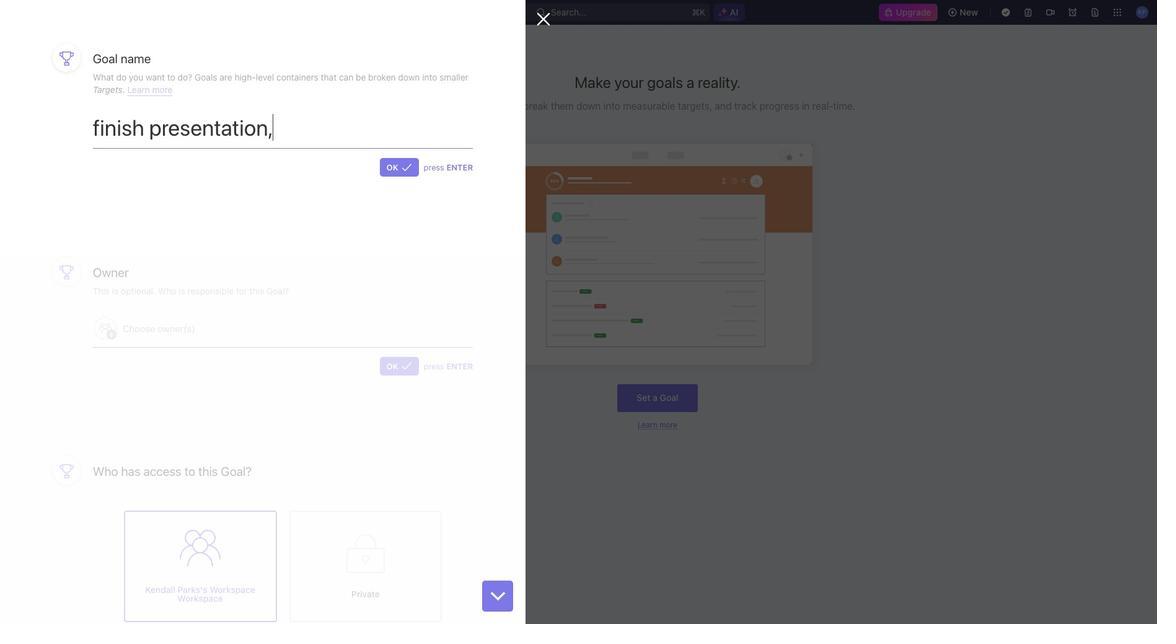 Task type: describe. For each thing, give the bounding box(es) containing it.
set a goal
[[637, 392, 679, 403]]

private
[[351, 589, 380, 599]]

press for 2nd 'ok' button from the bottom
[[424, 163, 444, 172]]

your
[[615, 73, 644, 91]]

in
[[802, 100, 810, 112]]

broken
[[368, 72, 396, 82]]

goal?
[[221, 464, 252, 478]]

who has access to this goal?
[[93, 464, 252, 478]]

measurable
[[623, 100, 675, 112]]

be
[[356, 72, 366, 82]]

reality.
[[698, 73, 741, 91]]

2 ok button from the top
[[380, 357, 419, 376]]

learn more
[[638, 420, 678, 429]]

and
[[715, 100, 732, 112]]

1 horizontal spatial down
[[577, 100, 601, 112]]

1 horizontal spatial more
[[660, 420, 678, 429]]

down inside goal name what do you want to do? goals are high-level containers that can be broken down into smaller targets . learn more
[[398, 72, 420, 82]]

who
[[93, 464, 118, 478]]

0 horizontal spatial learn more link
[[127, 84, 173, 96]]

1 horizontal spatial to
[[185, 464, 195, 478]]

targets
[[93, 84, 123, 95]]

are
[[220, 72, 232, 82]]

tree inside sidebar 'navigation'
[[5, 258, 153, 341]]

make
[[575, 73, 611, 91]]

create goals, break them down into measurable targets, and track progress in real-time.
[[460, 100, 856, 112]]

home
[[30, 64, 53, 75]]

0 vertical spatial a
[[687, 73, 695, 91]]

real-
[[813, 100, 833, 112]]

0 horizontal spatial a
[[653, 392, 658, 403]]

do
[[116, 72, 127, 82]]

1 ok from the top
[[387, 163, 398, 172]]

press enter for 2nd 'ok' button from the bottom
[[424, 163, 473, 172]]

enter for second 'ok' button from the top
[[447, 361, 473, 371]]

track
[[735, 100, 757, 112]]

create
[[460, 100, 490, 112]]

can
[[339, 72, 354, 82]]

1 vertical spatial goal
[[660, 392, 679, 403]]

1 ok button from the top
[[380, 158, 419, 177]]

press enter for second 'ok' button from the top
[[424, 361, 473, 371]]

targets,
[[678, 100, 713, 112]]

owner
[[93, 265, 129, 280]]

kendall parks's workspace workspace
[[145, 585, 255, 604]]

that
[[321, 72, 337, 82]]

search...
[[551, 7, 586, 17]]

workspace right kendall
[[178, 593, 223, 604]]

none text field inside dialog
[[93, 114, 473, 148]]

enter for 2nd 'ok' button from the bottom
[[447, 163, 473, 172]]

home link
[[5, 60, 153, 80]]

1 vertical spatial learn more link
[[638, 420, 678, 429]]

has
[[121, 464, 141, 478]]

smaller
[[440, 72, 469, 82]]



Task type: vqa. For each thing, say whether or not it's contained in the screenshot.
"Clickapps" LINK
no



Task type: locate. For each thing, give the bounding box(es) containing it.
goals
[[647, 73, 683, 91]]

1 horizontal spatial goal
[[660, 392, 679, 403]]

0 vertical spatial learn
[[127, 84, 150, 95]]

tree
[[5, 258, 153, 341]]

1 horizontal spatial learn
[[638, 420, 658, 429]]

upgrade link
[[879, 4, 938, 21]]

0 vertical spatial more
[[152, 84, 173, 95]]

sidebar navigation
[[0, 25, 158, 624]]

learn down set
[[638, 420, 658, 429]]

new
[[960, 7, 978, 17]]

0 vertical spatial down
[[398, 72, 420, 82]]

2 press from the top
[[424, 361, 444, 371]]

goals
[[195, 72, 217, 82]]

1 vertical spatial ok button
[[380, 357, 419, 376]]

.
[[123, 84, 125, 95]]

⌘k
[[692, 7, 705, 17]]

1 vertical spatial a
[[653, 392, 658, 403]]

0 horizontal spatial goal
[[93, 51, 118, 66]]

0 vertical spatial enter
[[447, 163, 473, 172]]

into left smaller
[[422, 72, 437, 82]]

press
[[424, 163, 444, 172], [424, 361, 444, 371]]

0 vertical spatial press
[[424, 163, 444, 172]]

learn down "you" on the left top of page
[[127, 84, 150, 95]]

1 horizontal spatial a
[[687, 73, 695, 91]]

learn more link down want
[[127, 84, 173, 96]]

owner(s)
[[158, 323, 195, 334]]

1 horizontal spatial into
[[604, 100, 621, 112]]

goal inside goal name what do you want to do? goals are high-level containers that can be broken down into smaller targets . learn more
[[93, 51, 118, 66]]

this
[[198, 464, 218, 478]]

into inside goal name what do you want to do? goals are high-level containers that can be broken down into smaller targets . learn more
[[422, 72, 437, 82]]

time.
[[833, 100, 856, 112]]

0 vertical spatial press enter
[[424, 163, 473, 172]]

workspace
[[210, 585, 255, 595], [178, 593, 223, 604]]

0 vertical spatial goal
[[93, 51, 118, 66]]

0 horizontal spatial more
[[152, 84, 173, 95]]

goal
[[93, 51, 118, 66], [660, 392, 679, 403]]

0 vertical spatial to
[[167, 72, 175, 82]]

2 press enter from the top
[[424, 361, 473, 371]]

to left do?
[[167, 72, 175, 82]]

1 vertical spatial press enter
[[424, 361, 473, 371]]

0 horizontal spatial into
[[422, 72, 437, 82]]

name
[[121, 51, 151, 66]]

what
[[93, 72, 114, 82]]

1 vertical spatial more
[[660, 420, 678, 429]]

more
[[152, 84, 173, 95], [660, 420, 678, 429]]

0 vertical spatial ok
[[387, 163, 398, 172]]

0 vertical spatial into
[[422, 72, 437, 82]]

choose
[[123, 323, 155, 334]]

dialog
[[0, 0, 551, 624]]

None text field
[[93, 114, 473, 148]]

dialog containing goal name
[[0, 0, 551, 624]]

goal right set
[[660, 392, 679, 403]]

a up targets,
[[687, 73, 695, 91]]

1 vertical spatial into
[[604, 100, 621, 112]]

learn more link
[[127, 84, 173, 96], [638, 420, 678, 429]]

0 vertical spatial learn more link
[[127, 84, 173, 96]]

high-
[[235, 72, 256, 82]]

0 horizontal spatial to
[[167, 72, 175, 82]]

1 enter from the top
[[447, 163, 473, 172]]

to
[[167, 72, 175, 82], [185, 464, 195, 478]]

them
[[551, 100, 574, 112]]

into
[[422, 72, 437, 82], [604, 100, 621, 112]]

press for second 'ok' button from the top
[[424, 361, 444, 371]]

goal up what
[[93, 51, 118, 66]]

do?
[[178, 72, 192, 82]]

press enter
[[424, 163, 473, 172], [424, 361, 473, 371]]

level
[[256, 72, 274, 82]]

to left 'this'
[[185, 464, 195, 478]]

kendall
[[145, 585, 175, 595]]

break
[[523, 100, 548, 112]]

more down want
[[152, 84, 173, 95]]

a
[[687, 73, 695, 91], [653, 392, 658, 403]]

1 press enter from the top
[[424, 163, 473, 172]]

1 vertical spatial enter
[[447, 361, 473, 371]]

1 vertical spatial to
[[185, 464, 195, 478]]

set
[[637, 392, 651, 403]]

1 vertical spatial ok
[[387, 361, 398, 371]]

progress
[[760, 100, 800, 112]]

a right set
[[653, 392, 658, 403]]

down right broken at the top left of the page
[[398, 72, 420, 82]]

goals,
[[492, 100, 521, 112]]

want
[[146, 72, 165, 82]]

into down your
[[604, 100, 621, 112]]

1 vertical spatial learn
[[638, 420, 658, 429]]

2 ok from the top
[[387, 361, 398, 371]]

to inside goal name what do you want to do? goals are high-level containers that can be broken down into smaller targets . learn more
[[167, 72, 175, 82]]

1 vertical spatial down
[[577, 100, 601, 112]]

1 horizontal spatial learn more link
[[638, 420, 678, 429]]

1 press from the top
[[424, 163, 444, 172]]

2 enter from the top
[[447, 361, 473, 371]]

ok button
[[380, 158, 419, 177], [380, 357, 419, 376]]

1 vertical spatial press
[[424, 361, 444, 371]]

make your goals a reality.
[[575, 73, 741, 91]]

more inside goal name what do you want to do? goals are high-level containers that can be broken down into smaller targets . learn more
[[152, 84, 173, 95]]

choose owner(s)
[[123, 323, 195, 334]]

0 horizontal spatial down
[[398, 72, 420, 82]]

upgrade
[[896, 7, 932, 17]]

goal name what do you want to do? goals are high-level containers that can be broken down into smaller targets . learn more
[[93, 51, 469, 95]]

down
[[398, 72, 420, 82], [577, 100, 601, 112]]

0 horizontal spatial learn
[[127, 84, 150, 95]]

you
[[129, 72, 143, 82]]

workspace right parks's
[[210, 585, 255, 595]]

learn
[[127, 84, 150, 95], [638, 420, 658, 429]]

ok
[[387, 163, 398, 172], [387, 361, 398, 371]]

0 vertical spatial ok button
[[380, 158, 419, 177]]

more down set a goal
[[660, 420, 678, 429]]

learn inside goal name what do you want to do? goals are high-level containers that can be broken down into smaller targets . learn more
[[127, 84, 150, 95]]

access
[[144, 464, 182, 478]]

enter
[[447, 163, 473, 172], [447, 361, 473, 371]]

parks's
[[178, 585, 208, 595]]

down down make at the top
[[577, 100, 601, 112]]

learn more link down set a goal
[[638, 420, 678, 429]]

containers
[[277, 72, 319, 82]]

new button
[[943, 2, 986, 22]]



